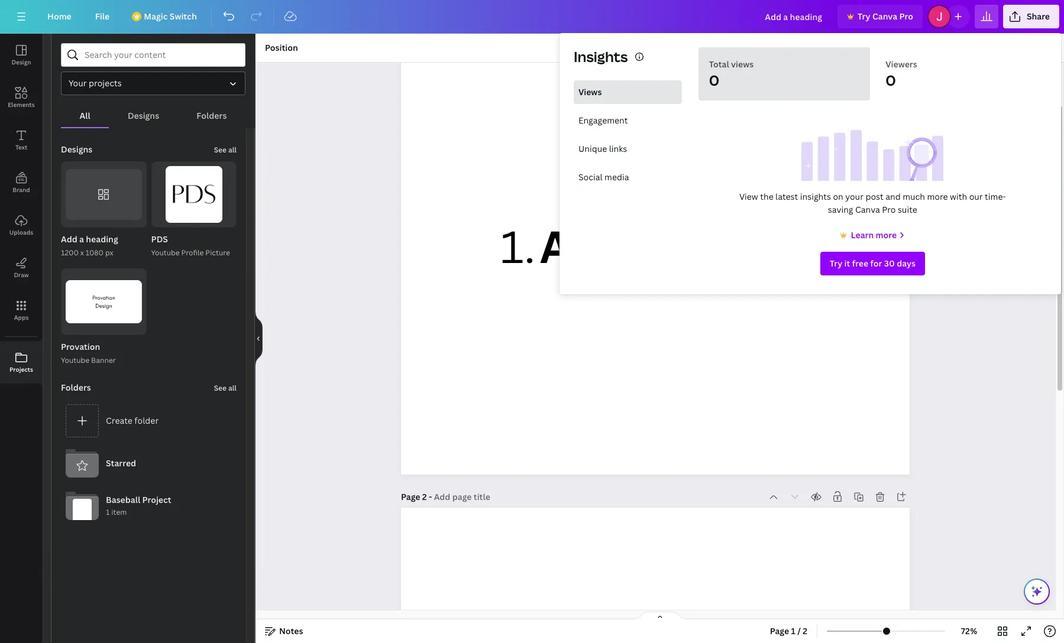 Task type: describe. For each thing, give the bounding box(es) containing it.
0 inside total views 0
[[709, 70, 719, 90]]

1080
[[86, 248, 104, 258]]

72%
[[961, 626, 977, 637]]

add for add a heading
[[540, 216, 628, 276]]

see all for designs
[[214, 145, 237, 155]]

create
[[106, 415, 132, 426]]

notes button
[[260, 622, 308, 641]]

draw
[[14, 271, 29, 279]]

links
[[609, 143, 627, 154]]

insights
[[574, 47, 628, 66]]

heading for add a heading 1200 x 1080 px
[[86, 234, 118, 245]]

create folder
[[106, 415, 159, 426]]

page 1 / 2
[[770, 626, 807, 637]]

folders button
[[178, 105, 245, 127]]

designs inside button
[[128, 110, 159, 121]]

a for add a heading
[[638, 216, 663, 276]]

add a heading 1200 x 1080 px
[[61, 234, 118, 258]]

total views 0
[[709, 59, 754, 90]]

provation
[[61, 341, 100, 352]]

on
[[833, 191, 843, 202]]

pds
[[151, 234, 168, 245]]

pro inside view the latest insights on your post and much more with our time- saving canva pro suite
[[882, 204, 896, 215]]

position
[[265, 42, 298, 53]]

picture
[[205, 248, 230, 258]]

x
[[80, 248, 84, 258]]

learn more
[[851, 229, 897, 241]]

notes
[[279, 626, 303, 637]]

1200
[[61, 248, 79, 258]]

your
[[845, 191, 864, 202]]

home
[[47, 11, 71, 22]]

your
[[69, 77, 87, 89]]

view
[[739, 191, 758, 202]]

viewers 0
[[886, 59, 917, 90]]

file
[[95, 11, 110, 22]]

magic
[[144, 11, 168, 22]]

engagement
[[578, 115, 628, 126]]

Design title text field
[[755, 5, 833, 28]]

position button
[[260, 38, 303, 57]]

see for designs
[[214, 145, 227, 155]]

unique
[[578, 143, 607, 154]]

design button
[[0, 34, 43, 76]]

pds group
[[151, 161, 237, 259]]

starred button
[[61, 442, 237, 485]]

social media
[[578, 172, 629, 183]]

home link
[[38, 5, 81, 28]]

0 horizontal spatial folders
[[61, 382, 91, 393]]

total
[[709, 59, 729, 70]]

-
[[429, 492, 432, 503]]

design
[[11, 58, 31, 66]]

for
[[870, 258, 882, 269]]

canva assistant image
[[1030, 585, 1044, 599]]

learn more button
[[838, 228, 907, 243]]

banner
[[91, 355, 116, 365]]

the
[[760, 191, 773, 202]]

and
[[886, 191, 901, 202]]

file button
[[86, 5, 119, 28]]

heading for add a heading
[[673, 216, 846, 276]]

projects
[[9, 366, 33, 374]]

our
[[969, 191, 983, 202]]

youtube for provation
[[61, 355, 89, 365]]

try canva pro button
[[838, 5, 923, 28]]

1 inside button
[[791, 626, 795, 637]]

designs button
[[109, 105, 178, 127]]

try for try canva pro
[[858, 11, 870, 22]]

time-
[[985, 191, 1006, 202]]

page for page 2 -
[[401, 492, 420, 503]]

canva inside view the latest insights on your post and much more with our time- saving canva pro suite
[[855, 204, 880, 215]]

1 inside baseball project 1 item
[[106, 508, 110, 518]]

engagement button
[[574, 109, 682, 132]]

views
[[731, 59, 754, 70]]

it
[[844, 258, 850, 269]]

0 inside viewers 0
[[886, 70, 896, 90]]

72% button
[[950, 622, 988, 641]]

see all button for folders
[[213, 376, 238, 400]]

try it free for 30 days button
[[820, 252, 925, 276]]

youtube for pds
[[151, 248, 180, 258]]

2 inside button
[[803, 626, 807, 637]]

views
[[578, 86, 602, 98]]

uploads button
[[0, 204, 43, 247]]

see all button for designs
[[213, 138, 238, 161]]

Select ownership filter button
[[61, 72, 245, 95]]

projects button
[[0, 341, 43, 384]]

add a heading
[[540, 216, 846, 276]]

with
[[950, 191, 967, 202]]

item
[[111, 508, 127, 518]]



Task type: vqa. For each thing, say whether or not it's contained in the screenshot.
left 0
yes



Task type: locate. For each thing, give the bounding box(es) containing it.
page
[[401, 492, 420, 503], [770, 626, 789, 637]]

group for pds
[[151, 161, 237, 228]]

magic switch button
[[124, 5, 206, 28]]

see for folders
[[214, 383, 227, 393]]

2
[[422, 492, 427, 503], [803, 626, 807, 637]]

1 vertical spatial folders
[[61, 382, 91, 393]]

more
[[927, 191, 948, 202], [876, 229, 897, 241]]

group down px
[[61, 269, 146, 335]]

group for add a heading
[[61, 161, 146, 228]]

0 vertical spatial all
[[228, 145, 237, 155]]

latest
[[775, 191, 798, 202]]

pro up viewers
[[899, 11, 913, 22]]

1
[[106, 508, 110, 518], [791, 626, 795, 637]]

see
[[214, 145, 227, 155], [214, 383, 227, 393]]

heading down the
[[673, 216, 846, 276]]

baseball project 1 item
[[106, 495, 171, 518]]

suite
[[898, 204, 917, 215]]

2 left -
[[422, 492, 427, 503]]

all
[[228, 145, 237, 155], [228, 383, 237, 393]]

1 vertical spatial designs
[[61, 144, 92, 155]]

1 horizontal spatial 0
[[886, 70, 896, 90]]

brand button
[[0, 161, 43, 204]]

a for add a heading 1200 x 1080 px
[[79, 234, 84, 245]]

try canva pro
[[858, 11, 913, 22]]

your projects
[[69, 77, 122, 89]]

0 horizontal spatial try
[[830, 258, 842, 269]]

post
[[866, 191, 884, 202]]

uploads
[[9, 228, 33, 237]]

1 horizontal spatial designs
[[128, 110, 159, 121]]

pds youtube profile picture
[[151, 234, 230, 258]]

0 horizontal spatial a
[[79, 234, 84, 245]]

text button
[[0, 119, 43, 161]]

pro
[[899, 11, 913, 22], [882, 204, 896, 215]]

show pages image
[[631, 612, 688, 621]]

page inside button
[[770, 626, 789, 637]]

folder
[[134, 415, 159, 426]]

more right learn
[[876, 229, 897, 241]]

add a heading group
[[61, 161, 146, 259]]

canva down post
[[855, 204, 880, 215]]

2 right the "/"
[[803, 626, 807, 637]]

0 horizontal spatial page
[[401, 492, 420, 503]]

folders inside button
[[197, 110, 227, 121]]

side panel tab list
[[0, 34, 43, 384]]

2 0 from the left
[[886, 70, 896, 90]]

page 2 -
[[401, 492, 434, 503]]

unique links
[[578, 143, 627, 154]]

youtube inside provation youtube banner
[[61, 355, 89, 365]]

0 vertical spatial 2
[[422, 492, 427, 503]]

0 down total
[[709, 70, 719, 90]]

view the latest insights on your post and much more with our time- saving canva pro suite
[[739, 191, 1006, 215]]

1 horizontal spatial youtube
[[151, 248, 180, 258]]

folders
[[197, 110, 227, 121], [61, 382, 91, 393]]

try it free for 30 days
[[830, 258, 916, 269]]

0 vertical spatial 1
[[106, 508, 110, 518]]

0 horizontal spatial designs
[[61, 144, 92, 155]]

heading
[[673, 216, 846, 276], [86, 234, 118, 245]]

1 horizontal spatial a
[[638, 216, 663, 276]]

0 vertical spatial try
[[858, 11, 870, 22]]

pro down and
[[882, 204, 896, 215]]

elements button
[[0, 76, 43, 119]]

1 see all from the top
[[214, 145, 237, 155]]

0 horizontal spatial 2
[[422, 492, 427, 503]]

1 see from the top
[[214, 145, 227, 155]]

page for page 1 / 2
[[770, 626, 789, 637]]

page left the "/"
[[770, 626, 789, 637]]

0 horizontal spatial 0
[[709, 70, 719, 90]]

see all
[[214, 145, 237, 155], [214, 383, 237, 393]]

free
[[852, 258, 868, 269]]

1 vertical spatial see all
[[214, 383, 237, 393]]

1 vertical spatial pro
[[882, 204, 896, 215]]

create folder button
[[61, 400, 237, 442]]

saving
[[828, 204, 853, 215]]

baseball
[[106, 495, 140, 506]]

provation youtube banner
[[61, 341, 116, 365]]

1 vertical spatial all
[[228, 383, 237, 393]]

try inside main menu bar
[[858, 11, 870, 22]]

1 vertical spatial more
[[876, 229, 897, 241]]

add for add a heading 1200 x 1080 px
[[61, 234, 77, 245]]

Page title text field
[[434, 492, 491, 503]]

canva up viewers
[[872, 11, 897, 22]]

2 see all button from the top
[[213, 376, 238, 400]]

/
[[797, 626, 801, 637]]

switch
[[170, 11, 197, 22]]

page left -
[[401, 492, 420, 503]]

elements
[[8, 101, 35, 109]]

youtube inside pds youtube profile picture
[[151, 248, 180, 258]]

unique links button
[[574, 137, 682, 161]]

days
[[897, 258, 916, 269]]

1 horizontal spatial pro
[[899, 11, 913, 22]]

0 vertical spatial page
[[401, 492, 420, 503]]

0 vertical spatial see all button
[[213, 138, 238, 161]]

a inside add a heading 1200 x 1080 px
[[79, 234, 84, 245]]

add inside add a heading 1200 x 1080 px
[[61, 234, 77, 245]]

pro inside button
[[899, 11, 913, 22]]

2 see from the top
[[214, 383, 227, 393]]

0 vertical spatial youtube
[[151, 248, 180, 258]]

magic switch
[[144, 11, 197, 22]]

more inside button
[[876, 229, 897, 241]]

designs
[[128, 110, 159, 121], [61, 144, 92, 155]]

2 see all from the top
[[214, 383, 237, 393]]

brand
[[13, 186, 30, 194]]

0 horizontal spatial youtube
[[61, 355, 89, 365]]

1 horizontal spatial heading
[[673, 216, 846, 276]]

views button
[[574, 80, 682, 104]]

0 vertical spatial pro
[[899, 11, 913, 22]]

1 vertical spatial youtube
[[61, 355, 89, 365]]

1 horizontal spatial 2
[[803, 626, 807, 637]]

more left with
[[927, 191, 948, 202]]

share button
[[1003, 5, 1059, 28]]

provation group
[[61, 269, 146, 367]]

group up pds youtube profile picture at the top left of the page
[[151, 161, 237, 228]]

media
[[605, 172, 629, 183]]

try for try it free for 30 days
[[830, 258, 842, 269]]

main menu bar
[[0, 0, 1064, 34]]

0 vertical spatial more
[[927, 191, 948, 202]]

2 all from the top
[[228, 383, 237, 393]]

1 vertical spatial page
[[770, 626, 789, 637]]

starred
[[106, 458, 136, 469]]

group for provation
[[61, 269, 146, 335]]

1 vertical spatial canva
[[855, 204, 880, 215]]

social media button
[[574, 166, 682, 189]]

project
[[142, 495, 171, 506]]

0 vertical spatial see all
[[214, 145, 237, 155]]

1 left item
[[106, 508, 110, 518]]

heading up px
[[86, 234, 118, 245]]

1 horizontal spatial folders
[[197, 110, 227, 121]]

viewers
[[886, 59, 917, 70]]

1 horizontal spatial try
[[858, 11, 870, 22]]

1 vertical spatial see
[[214, 383, 227, 393]]

0 horizontal spatial add
[[61, 234, 77, 245]]

page 1 / 2 button
[[765, 622, 812, 641]]

profile
[[181, 248, 204, 258]]

a
[[638, 216, 663, 276], [79, 234, 84, 245]]

1 vertical spatial 2
[[803, 626, 807, 637]]

0 vertical spatial see
[[214, 145, 227, 155]]

try
[[858, 11, 870, 22], [830, 258, 842, 269]]

1 0 from the left
[[709, 70, 719, 90]]

all for designs
[[228, 145, 237, 155]]

youtube down provation
[[61, 355, 89, 365]]

0 vertical spatial canva
[[872, 11, 897, 22]]

youtube
[[151, 248, 180, 258], [61, 355, 89, 365]]

1 vertical spatial 1
[[791, 626, 795, 637]]

apps button
[[0, 289, 43, 332]]

learn
[[851, 229, 874, 241]]

1 vertical spatial try
[[830, 258, 842, 269]]

group
[[61, 161, 146, 228], [151, 161, 237, 228], [61, 269, 146, 335]]

designs down select ownership filter button
[[128, 110, 159, 121]]

1 horizontal spatial add
[[540, 216, 628, 276]]

0 horizontal spatial pro
[[882, 204, 896, 215]]

0 vertical spatial designs
[[128, 110, 159, 121]]

group up add a heading 1200 x 1080 px
[[61, 161, 146, 228]]

all for folders
[[228, 383, 237, 393]]

0 vertical spatial folders
[[197, 110, 227, 121]]

more inside view the latest insights on your post and much more with our time- saving canva pro suite
[[927, 191, 948, 202]]

px
[[105, 248, 113, 258]]

add
[[540, 216, 628, 276], [61, 234, 77, 245]]

Search your content search field
[[85, 44, 238, 66]]

social
[[578, 172, 603, 183]]

1 see all button from the top
[[213, 138, 238, 161]]

canva inside button
[[872, 11, 897, 22]]

1 left the "/"
[[791, 626, 795, 637]]

draw button
[[0, 247, 43, 289]]

youtube down pds
[[151, 248, 180, 258]]

apps
[[14, 313, 29, 322]]

share
[[1027, 11, 1050, 22]]

designs down all button
[[61, 144, 92, 155]]

hide image
[[255, 310, 263, 367]]

0 horizontal spatial heading
[[86, 234, 118, 245]]

0 horizontal spatial 1
[[106, 508, 110, 518]]

1 all from the top
[[228, 145, 237, 155]]

text
[[15, 143, 27, 151]]

0 down viewers
[[886, 70, 896, 90]]

heading inside add a heading 1200 x 1080 px
[[86, 234, 118, 245]]

30
[[884, 258, 895, 269]]

1 horizontal spatial 1
[[791, 626, 795, 637]]

projects
[[89, 77, 122, 89]]

much
[[903, 191, 925, 202]]

0 horizontal spatial more
[[876, 229, 897, 241]]

insights
[[800, 191, 831, 202]]

1 vertical spatial see all button
[[213, 376, 238, 400]]

1 horizontal spatial page
[[770, 626, 789, 637]]

1 horizontal spatial more
[[927, 191, 948, 202]]

see all for folders
[[214, 383, 237, 393]]



